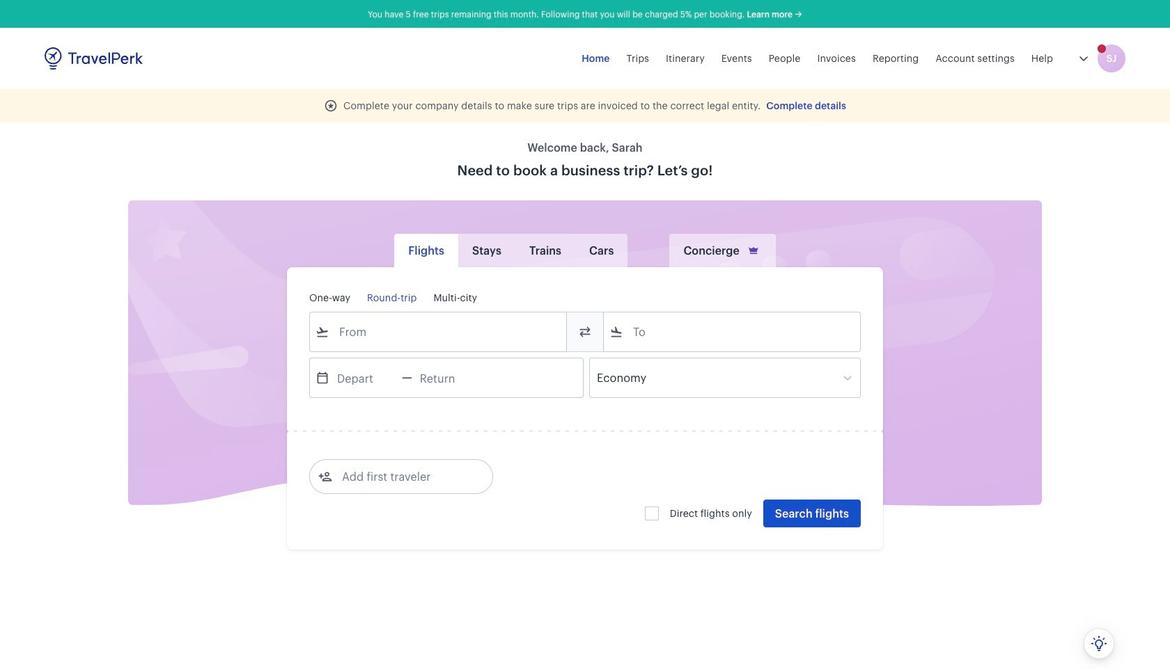 Task type: describe. For each thing, give the bounding box(es) containing it.
Depart text field
[[330, 359, 402, 398]]

Return text field
[[412, 359, 485, 398]]



Task type: locate. For each thing, give the bounding box(es) containing it.
To search field
[[623, 321, 842, 343]]

From search field
[[330, 321, 548, 343]]

Add first traveler search field
[[332, 466, 477, 488]]



